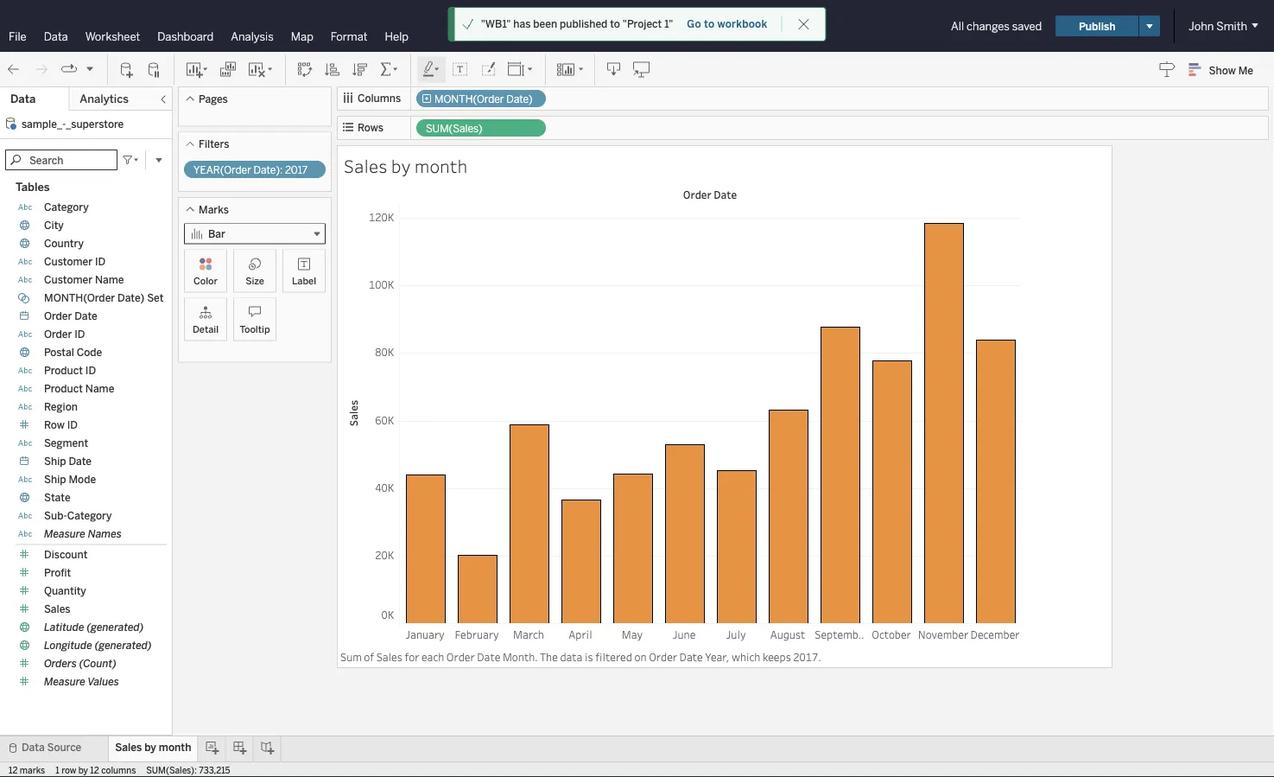 Task type: locate. For each thing, give the bounding box(es) containing it.
customer down country
[[44, 255, 93, 268]]

john
[[1190, 19, 1215, 33]]

12
[[9, 765, 18, 775], [90, 765, 99, 775]]

wb1
[[656, 18, 685, 34]]

0 horizontal spatial sales by month
[[115, 741, 191, 754]]

sum(sales)
[[426, 122, 483, 135]]

pages
[[199, 92, 228, 105]]

0 horizontal spatial to
[[610, 18, 621, 30]]

2 vertical spatial by
[[78, 765, 88, 775]]

measure for measure names
[[44, 528, 85, 540]]

id right row
[[67, 419, 78, 431]]

success image
[[462, 18, 474, 30]]

id down 'code'
[[85, 364, 96, 377]]

order date
[[684, 187, 738, 202], [44, 310, 98, 322]]

1 to from the left
[[610, 18, 621, 30]]

1 vertical spatial month
[[159, 741, 191, 754]]

2017
[[285, 164, 308, 176]]

id up postal code
[[75, 328, 85, 341]]

September, Month of Order Date. Press Space to toggle selection. Press Escape to go back to the left margin. Use arrow keys to navigate headers text field
[[814, 624, 866, 643]]

show
[[1210, 64, 1237, 76]]

id for product id
[[85, 364, 96, 377]]

sub-
[[44, 510, 67, 522]]

1 horizontal spatial date)
[[507, 93, 533, 105]]

latitude
[[44, 621, 84, 634]]

pause auto updates image
[[146, 61, 163, 78]]

product up region
[[44, 382, 83, 395]]

0 vertical spatial date)
[[507, 93, 533, 105]]

name for product name
[[85, 382, 114, 395]]

rows
[[358, 121, 384, 134]]

measure
[[44, 528, 85, 540], [44, 676, 85, 688]]

October, Month of Order Date. Press Space to toggle selection. Press Escape to go back to the left margin. Use arrow keys to navigate headers text field
[[866, 624, 918, 643]]

by up sum(sales):
[[145, 741, 156, 754]]

longitude (generated)
[[44, 639, 152, 652]]

0 vertical spatial category
[[44, 201, 89, 214]]

month(order for month(order date) set
[[44, 292, 115, 304]]

1 vertical spatial date)
[[118, 292, 145, 304]]

id for row id
[[67, 419, 78, 431]]

to inside alert
[[610, 18, 621, 30]]

March, Month of Order Date. Press Space to toggle selection. Press Escape to go back to the left margin. Use arrow keys to navigate headers text field
[[503, 624, 555, 643]]

0 horizontal spatial order date
[[44, 310, 98, 322]]

1 horizontal spatial order date
[[684, 187, 738, 202]]

1 vertical spatial product
[[44, 382, 83, 395]]

1 horizontal spatial to
[[704, 18, 715, 30]]

customer down 'customer id'
[[44, 274, 93, 286]]

sorted ascending by sum of sales within order date month image
[[324, 61, 341, 78]]

1 customer from the top
[[44, 255, 93, 268]]

measure down orders
[[44, 676, 85, 688]]

row
[[44, 419, 65, 431]]

map
[[291, 29, 314, 43]]

name for customer name
[[95, 274, 124, 286]]

0 vertical spatial product
[[44, 364, 83, 377]]

month(order down customer name
[[44, 292, 115, 304]]

1 12 from the left
[[9, 765, 18, 775]]

2017.
[[794, 650, 822, 664]]

orders (count)
[[44, 657, 117, 670]]

2 measure from the top
[[44, 676, 85, 688]]

year(order date): 2017
[[194, 164, 308, 176]]

1 horizontal spatial by
[[145, 741, 156, 754]]

dashboard
[[158, 29, 214, 43]]

0 horizontal spatial month(order
[[44, 292, 115, 304]]

id up customer name
[[95, 255, 106, 268]]

1 vertical spatial measure
[[44, 676, 85, 688]]

category up city
[[44, 201, 89, 214]]

0 horizontal spatial date)
[[118, 292, 145, 304]]

totals image
[[379, 61, 400, 78]]

customer id
[[44, 255, 106, 268]]

12 left columns
[[90, 765, 99, 775]]

by right row
[[78, 765, 88, 775]]

0 horizontal spatial 12
[[9, 765, 18, 775]]

ship up state
[[44, 473, 66, 486]]

replay animation image
[[85, 63, 95, 74]]

published
[[560, 18, 608, 30]]

id
[[95, 255, 106, 268], [75, 328, 85, 341], [85, 364, 96, 377], [67, 419, 78, 431]]

November, Month of Order Date. Press Space to toggle selection. Press Escape to go back to the left margin. Use arrow keys to navigate headers text field
[[918, 624, 970, 643]]

month up sum(sales):
[[159, 741, 191, 754]]

date) left set
[[118, 292, 145, 304]]

values
[[88, 676, 119, 688]]

0 vertical spatial sales by month
[[344, 154, 468, 178]]

for
[[405, 650, 420, 664]]

April, Month of Order Date. Press Space to toggle selection. Press Escape to go back to the left margin. Use arrow keys to navigate headers text field
[[555, 624, 607, 643]]

order
[[684, 187, 712, 202], [44, 310, 72, 322], [44, 328, 72, 341], [447, 650, 475, 664], [649, 650, 678, 664]]

month.
[[503, 650, 538, 664]]

ship mode
[[44, 473, 96, 486]]

0 vertical spatial (generated)
[[87, 621, 144, 634]]

customer for customer id
[[44, 255, 93, 268]]

1 measure from the top
[[44, 528, 85, 540]]

1 vertical spatial sales by month
[[115, 741, 191, 754]]

customer for customer name
[[44, 274, 93, 286]]

date)
[[507, 93, 533, 105], [118, 292, 145, 304]]

show me button
[[1182, 56, 1270, 83]]

2 12 from the left
[[90, 765, 99, 775]]

columns
[[358, 92, 401, 105]]

1 vertical spatial name
[[85, 382, 114, 395]]

0 vertical spatial ship
[[44, 455, 66, 468]]

February, Month of Order Date. Press Space to toggle selection. Press Escape to go back to the left margin. Use arrow keys to navigate headers text field
[[451, 624, 503, 643]]

1"
[[665, 18, 674, 30]]

sample_-_superstore
[[22, 118, 124, 130]]

1 vertical spatial category
[[67, 510, 112, 522]]

ship
[[44, 455, 66, 468], [44, 473, 66, 486]]

order id
[[44, 328, 85, 341]]

measure for measure values
[[44, 676, 85, 688]]

filtered
[[596, 650, 633, 664]]

0 vertical spatial month
[[415, 154, 468, 178]]

city
[[44, 219, 64, 232]]

name up month(order date) set
[[95, 274, 124, 286]]

0 vertical spatial measure
[[44, 528, 85, 540]]

draft
[[617, 20, 642, 32]]

1 vertical spatial ship
[[44, 473, 66, 486]]

month down sum(sales)
[[415, 154, 468, 178]]

date) for month(order date) set
[[118, 292, 145, 304]]

tooltip
[[240, 323, 270, 335]]

data down undo image
[[10, 92, 36, 106]]

year(order
[[194, 164, 251, 176]]

(generated) up longitude (generated)
[[87, 621, 144, 634]]

analytics
[[80, 92, 129, 106]]

sales down rows
[[344, 154, 388, 178]]

customer
[[44, 255, 93, 268], [44, 274, 93, 286]]

data
[[560, 650, 583, 664]]

0 vertical spatial month(order
[[435, 93, 504, 105]]

1 product from the top
[[44, 364, 83, 377]]

open and edit this workbook in tableau desktop image
[[634, 61, 651, 78]]

12 left marks
[[9, 765, 18, 775]]

date) down fit icon
[[507, 93, 533, 105]]

sample_-
[[22, 118, 66, 130]]

January, Month of Order Date. Press Space to toggle selection. Press Escape to go back to the left margin. Use arrow keys to navigate headers text field
[[399, 624, 451, 643]]

1 vertical spatial (generated)
[[95, 639, 152, 652]]

longitude
[[44, 639, 92, 652]]

0 vertical spatial data
[[44, 29, 68, 43]]

1 vertical spatial customer
[[44, 274, 93, 286]]

ship down segment
[[44, 455, 66, 468]]

2 product from the top
[[44, 382, 83, 395]]

year,
[[706, 650, 730, 664]]

data
[[44, 29, 68, 43], [10, 92, 36, 106], [22, 741, 45, 754]]

data up marks
[[22, 741, 45, 754]]

August, Month of Order Date. Press Space to toggle selection. Press Escape to go back to the left margin. Use arrow keys to navigate headers text field
[[762, 624, 814, 643]]

1 horizontal spatial month(order
[[435, 93, 504, 105]]

1 ship from the top
[[44, 455, 66, 468]]

0 vertical spatial order date
[[684, 187, 738, 202]]

product down postal
[[44, 364, 83, 377]]

0 horizontal spatial by
[[78, 765, 88, 775]]

show/hide cards image
[[557, 61, 584, 78]]

0 horizontal spatial month
[[159, 741, 191, 754]]

by down 'columns'
[[391, 154, 411, 178]]

_superstore
[[66, 118, 124, 130]]

redo image
[[33, 61, 50, 78]]

measure names
[[44, 528, 122, 540]]

names
[[88, 528, 122, 540]]

month(order down show mark labels icon
[[435, 93, 504, 105]]

sum(sales):
[[146, 765, 197, 775]]

to
[[610, 18, 621, 30], [704, 18, 715, 30]]

2 vertical spatial data
[[22, 741, 45, 754]]

0 vertical spatial name
[[95, 274, 124, 286]]

0 vertical spatial customer
[[44, 255, 93, 268]]

sub-category
[[44, 510, 112, 522]]

sales by month down rows
[[344, 154, 468, 178]]

1 vertical spatial month(order
[[44, 292, 115, 304]]

publish
[[1080, 20, 1116, 32]]

name down product id
[[85, 382, 114, 395]]

month(order for month(order date)
[[435, 93, 504, 105]]

1 horizontal spatial 12
[[90, 765, 99, 775]]

data up replay animation icon
[[44, 29, 68, 43]]

to left "project
[[610, 18, 621, 30]]

id for order id
[[75, 328, 85, 341]]

category up measure names
[[67, 510, 112, 522]]

name
[[95, 274, 124, 286], [85, 382, 114, 395]]

(generated)
[[87, 621, 144, 634], [95, 639, 152, 652]]

measure down sub- at the left
[[44, 528, 85, 540]]

0 vertical spatial by
[[391, 154, 411, 178]]

has
[[514, 18, 531, 30]]

2 ship from the top
[[44, 473, 66, 486]]

set
[[147, 292, 164, 304]]

sum of sales for each order date month. the data is filtered on order date year, which keeps 2017.
[[341, 650, 822, 664]]

2 customer from the top
[[44, 274, 93, 286]]

sales
[[344, 154, 388, 178], [44, 603, 70, 615], [377, 650, 403, 664], [115, 741, 142, 754]]

analysis
[[231, 29, 274, 43]]

to right 'go'
[[704, 18, 715, 30]]

sales by month up sum(sales):
[[115, 741, 191, 754]]

by
[[391, 154, 411, 178], [145, 741, 156, 754], [78, 765, 88, 775]]

(generated) up (count)
[[95, 639, 152, 652]]

orders
[[44, 657, 77, 670]]

undo image
[[5, 61, 22, 78]]



Task type: vqa. For each thing, say whether or not it's contained in the screenshot.
the External Assets LINK to the right
no



Task type: describe. For each thing, give the bounding box(es) containing it.
fit image
[[507, 61, 535, 78]]

latitude (generated)
[[44, 621, 144, 634]]

product for product id
[[44, 364, 83, 377]]

help
[[385, 29, 409, 43]]

keeps
[[763, 650, 792, 664]]

clear sheet image
[[247, 61, 275, 78]]

bar
[[208, 228, 226, 240]]

source
[[47, 741, 81, 754]]

of
[[364, 650, 374, 664]]

ship date
[[44, 455, 92, 468]]

swap rows and columns image
[[296, 61, 314, 78]]

bar button
[[184, 223, 326, 244]]

"wb1" has been published to "project 1" alert
[[481, 16, 674, 32]]

which
[[732, 650, 761, 664]]

discount
[[44, 548, 88, 561]]

1 horizontal spatial sales by month
[[344, 154, 468, 178]]

publish button
[[1057, 16, 1139, 36]]

date):
[[254, 164, 283, 176]]

each
[[422, 650, 445, 664]]

month(order date)
[[435, 93, 533, 105]]

marks. press enter to open the view data window.. use arrow keys to navigate data visualization elements. image
[[399, 203, 1022, 624]]

all
[[952, 19, 965, 33]]

show mark labels image
[[452, 61, 469, 78]]

the
[[540, 650, 558, 664]]

product for product name
[[44, 382, 83, 395]]

label
[[292, 275, 316, 287]]

1 vertical spatial order date
[[44, 310, 98, 322]]

smith
[[1217, 19, 1248, 33]]

sales up latitude
[[44, 603, 70, 615]]

"wb1"
[[481, 18, 511, 30]]

highlight image
[[422, 61, 442, 78]]

changes
[[967, 19, 1010, 33]]

"project
[[623, 18, 662, 30]]

show me
[[1210, 64, 1254, 76]]

new worksheet image
[[185, 61, 209, 78]]

2 horizontal spatial by
[[391, 154, 411, 178]]

file
[[9, 29, 27, 43]]

sum(sales): 733,215
[[146, 765, 230, 775]]

June, Month of Order Date. Press Space to toggle selection. Press Escape to go back to the left margin. Use arrow keys to navigate headers text field
[[659, 624, 711, 643]]

May, Month of Order Date. Press Space to toggle selection. Press Escape to go back to the left margin. Use arrow keys to navigate headers text field
[[607, 624, 659, 643]]

row
[[61, 765, 76, 775]]

1 vertical spatial data
[[10, 92, 36, 106]]

customer name
[[44, 274, 124, 286]]

data guide image
[[1160, 61, 1177, 78]]

quantity
[[44, 585, 86, 597]]

postal
[[44, 346, 74, 359]]

1 horizontal spatial month
[[415, 154, 468, 178]]

date) for month(order date)
[[507, 93, 533, 105]]

worksheet
[[85, 29, 140, 43]]

ship for ship mode
[[44, 473, 66, 486]]

(count)
[[79, 657, 117, 670]]

new data source image
[[118, 61, 136, 78]]

format workbook image
[[480, 61, 497, 78]]

go to workbook link
[[687, 17, 769, 31]]

1
[[56, 765, 59, 775]]

tables
[[16, 180, 50, 194]]

duplicate image
[[220, 61, 237, 78]]

collapse image
[[158, 94, 169, 105]]

12 marks
[[9, 765, 45, 775]]

saved
[[1013, 19, 1043, 33]]

sorted descending by sum of sales within order date month image
[[352, 61, 369, 78]]

product name
[[44, 382, 114, 395]]

sum
[[341, 650, 362, 664]]

1 vertical spatial by
[[145, 741, 156, 754]]

marks
[[199, 203, 229, 216]]

marks
[[20, 765, 45, 775]]

2 to from the left
[[704, 18, 715, 30]]

profit
[[44, 567, 71, 579]]

replay animation image
[[61, 61, 78, 78]]

format
[[331, 29, 368, 43]]

(generated) for longitude (generated)
[[95, 639, 152, 652]]

sales right of
[[377, 650, 403, 664]]

July, Month of Order Date. Press Space to toggle selection. Press Escape to go back to the left margin. Use arrow keys to navigate headers text field
[[711, 624, 762, 643]]

row id
[[44, 419, 78, 431]]

Search text field
[[5, 150, 118, 170]]

been
[[534, 18, 558, 30]]

"wb1" has been published to "project 1"
[[481, 18, 674, 30]]

columns
[[101, 765, 136, 775]]

country
[[44, 237, 84, 250]]

on
[[635, 650, 647, 664]]

filters
[[199, 138, 229, 150]]

(generated) for latitude (generated)
[[87, 621, 144, 634]]

postal code
[[44, 346, 102, 359]]

state
[[44, 491, 71, 504]]

detail
[[193, 323, 219, 335]]

mode
[[69, 473, 96, 486]]

code
[[77, 346, 102, 359]]

workbook
[[718, 18, 768, 30]]

month(order date) set
[[44, 292, 164, 304]]

id for customer id
[[95, 255, 106, 268]]

measure values
[[44, 676, 119, 688]]

ship for ship date
[[44, 455, 66, 468]]

john smith
[[1190, 19, 1248, 33]]

sales up columns
[[115, 741, 142, 754]]

download image
[[606, 61, 623, 78]]

1 row by 12 columns
[[56, 765, 136, 775]]

go
[[687, 18, 702, 30]]

December, Month of Order Date. Press Space to toggle selection. Press Escape to go back to the left margin. Use arrow keys to navigate headers text field
[[970, 624, 1022, 643]]

all changes saved
[[952, 19, 1043, 33]]

product id
[[44, 364, 96, 377]]



